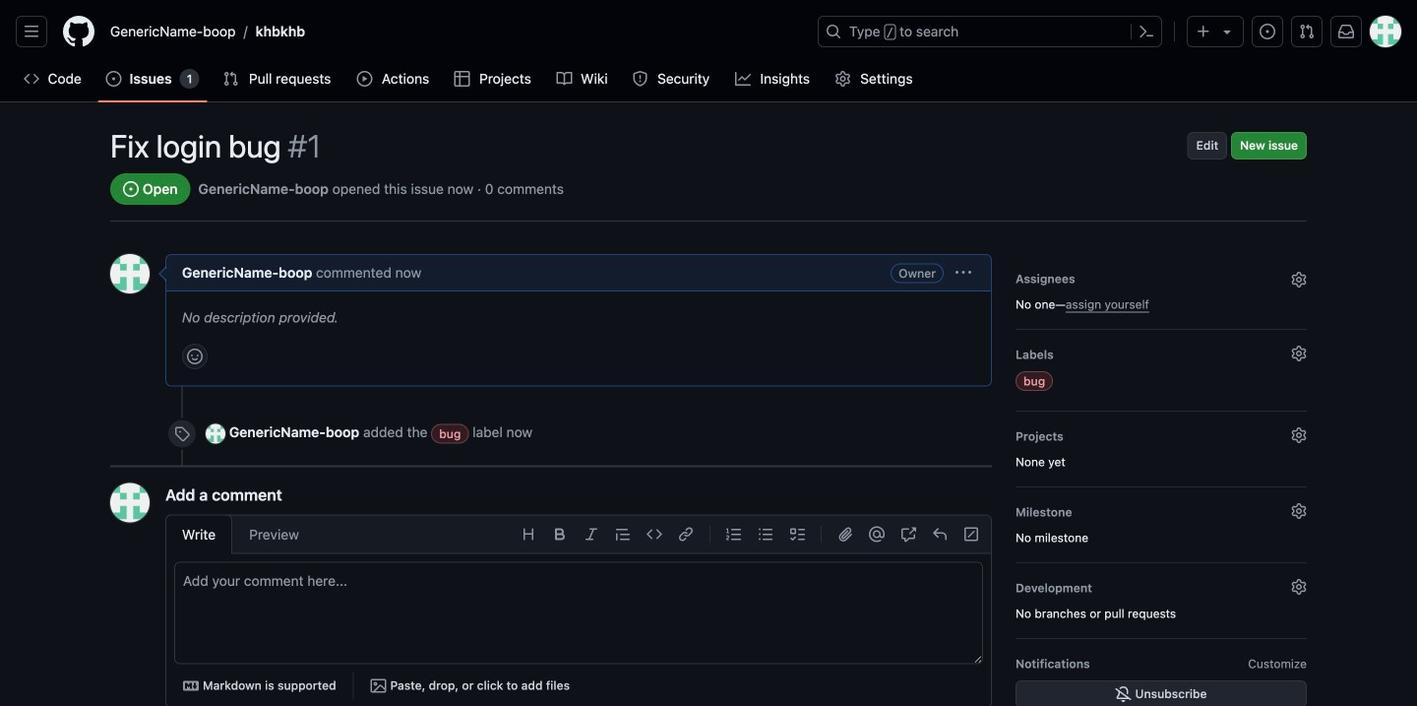 Task type: locate. For each thing, give the bounding box(es) containing it.
gear image inside the link issues element
[[1292, 579, 1308, 595]]

image image
[[371, 678, 386, 694]]

1 vertical spatial @genericname boop image
[[206, 424, 226, 443]]

banner
[[0, 0, 1418, 102]]

@genericname boop image
[[110, 483, 150, 522]]

homepage image
[[63, 16, 95, 47]]

book image
[[557, 71, 572, 87]]

list
[[102, 16, 806, 47]]

@genericname boop image right tag icon on the left bottom of the page
[[206, 424, 226, 443]]

git pull request image
[[223, 71, 239, 87]]

tab panel
[[166, 562, 992, 706]]

1 horizontal spatial @genericname boop image
[[206, 424, 226, 443]]

@genericname boop image
[[110, 254, 150, 293], [206, 424, 226, 443]]

  text field
[[175, 563, 983, 663]]

select assignees element
[[1016, 266, 1308, 313]]

gear image
[[836, 71, 851, 87], [1292, 272, 1308, 288], [1292, 346, 1308, 361], [1292, 427, 1308, 443], [1292, 503, 1308, 519], [1292, 579, 1308, 595]]

code image
[[24, 71, 39, 87]]

shield image
[[633, 71, 648, 87]]

0 vertical spatial @genericname boop image
[[110, 254, 150, 293]]

issue opened image
[[1260, 24, 1276, 39]]

@genericname boop image down status: open icon on the left top of page
[[110, 254, 150, 293]]

command palette image
[[1139, 24, 1155, 39]]



Task type: describe. For each thing, give the bounding box(es) containing it.
triangle down image
[[1220, 24, 1236, 39]]

show options image
[[956, 265, 972, 281]]

gear image inside select assignees element
[[1292, 272, 1308, 288]]

select projects element
[[1016, 423, 1308, 471]]

tag image
[[174, 426, 190, 442]]

inbox image
[[1339, 24, 1355, 39]]

add a comment tab list
[[165, 515, 316, 554]]

table image
[[455, 71, 470, 87]]

graph image
[[735, 71, 751, 87]]

add or remove reactions image
[[187, 349, 203, 364]]

play image
[[357, 71, 373, 87]]

0 horizontal spatial @genericname boop image
[[110, 254, 150, 293]]

status: open image
[[123, 181, 139, 197]]

add or remove reactions element
[[182, 344, 208, 369]]

link issues element
[[1016, 575, 1308, 622]]

bell slash image
[[1116, 686, 1132, 702]]

gear image inside select projects element
[[1292, 427, 1308, 443]]

issue opened image
[[106, 71, 122, 87]]

markdown image
[[183, 678, 199, 694]]

git pull request image
[[1300, 24, 1316, 39]]



Task type: vqa. For each thing, say whether or not it's contained in the screenshot.
the leftmost the who
no



